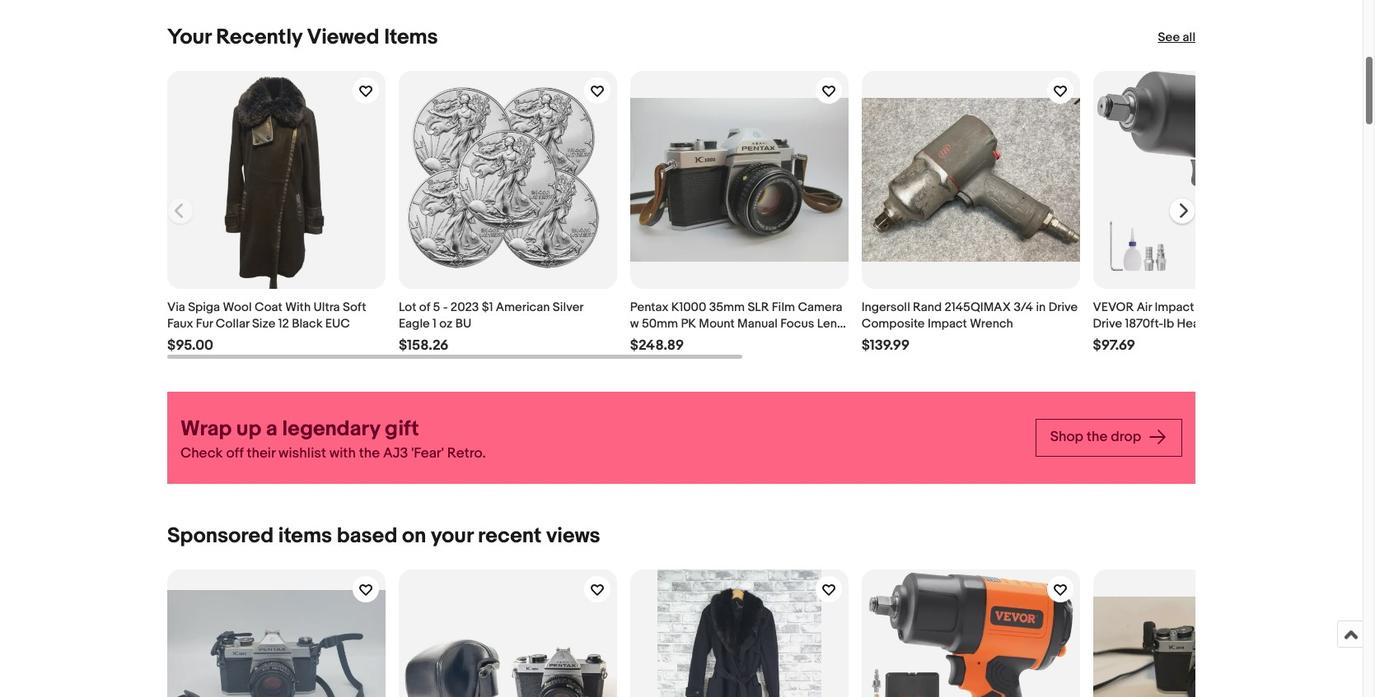 Task type: describe. For each thing, give the bounding box(es) containing it.
1 horizontal spatial the
[[1087, 429, 1108, 446]]

off
[[226, 446, 244, 462]]

ultra
[[314, 300, 340, 315]]

$97.69 text field
[[1093, 338, 1135, 355]]

-
[[443, 300, 448, 315]]

collar
[[216, 316, 249, 332]]

soft
[[343, 300, 366, 315]]

eagle
[[399, 316, 430, 332]]

drive inside ingersoll rand 2145qimax 3/4 in drive composite impact wrench $139.99
[[1049, 300, 1078, 315]]

2145qimax
[[945, 300, 1011, 315]]

items
[[278, 524, 332, 549]]

check
[[180, 446, 223, 462]]

their
[[247, 446, 275, 462]]

recent
[[478, 524, 542, 549]]

'fear'
[[411, 446, 444, 462]]

ingersoll
[[862, 300, 910, 315]]

recently
[[216, 25, 302, 50]]

your recently viewed items link
[[167, 25, 438, 50]]

views
[[546, 524, 600, 549]]

1
[[433, 316, 437, 332]]

$97.69
[[1093, 338, 1135, 354]]

wrap
[[180, 417, 232, 442]]

gift
[[385, 417, 419, 442]]

$248.89
[[630, 338, 684, 354]]

12
[[278, 316, 289, 332]]

wishlist
[[279, 446, 326, 462]]

your recently viewed items
[[167, 25, 438, 50]]

size
[[252, 316, 275, 332]]

air
[[1137, 300, 1152, 315]]

pentax k1000 35mm slr film camera w 50mm pk mount manual focus lens tested works
[[630, 300, 843, 348]]

black
[[292, 316, 323, 332]]

american
[[496, 300, 550, 315]]

vevor air impact wrench 3/4" square drive 1870ft-lb heavy duty torque 90- 120psi
[[1093, 300, 1310, 348]]

impact inside vevor air impact wrench 3/4" square drive 1870ft-lb heavy duty torque 90- 120psi
[[1155, 300, 1194, 315]]

via spiga wool coat with ultra soft faux fur collar size 12 black euc $95.00
[[167, 300, 366, 354]]

with
[[329, 446, 356, 462]]

see all
[[1158, 30, 1196, 45]]

spiga
[[188, 300, 220, 315]]

on
[[402, 524, 426, 549]]

a
[[266, 417, 278, 442]]

slr
[[748, 300, 769, 315]]

ingersoll rand 2145qimax 3/4 in drive composite impact wrench $139.99
[[862, 300, 1078, 354]]

composite
[[862, 316, 925, 332]]

$1
[[482, 300, 493, 315]]

drop
[[1111, 429, 1141, 446]]

$139.99 text field
[[862, 338, 910, 355]]

mount
[[699, 316, 735, 332]]

pk
[[681, 316, 696, 332]]

legendary
[[282, 417, 380, 442]]

shop the drop link
[[1036, 419, 1182, 457]]

camera
[[798, 300, 843, 315]]

wrap up a legendary gift link
[[180, 416, 1022, 444]]

wrap up a legendary gift check off their wishlist with the aj3 'fear' retro.
[[180, 417, 486, 462]]

rand
[[913, 300, 942, 315]]

shop the drop
[[1050, 429, 1145, 446]]

based
[[337, 524, 397, 549]]

lens
[[817, 316, 843, 332]]

lot of 5 - 2023 $1 american silver eagle 1 oz bu $158.26
[[399, 300, 583, 354]]

shop
[[1050, 429, 1084, 446]]

items
[[384, 25, 438, 50]]

vevor
[[1093, 300, 1134, 315]]



Task type: vqa. For each thing, say whether or not it's contained in the screenshot.
Search for anything Text Box
no



Task type: locate. For each thing, give the bounding box(es) containing it.
see all link
[[1158, 30, 1196, 46]]

1 horizontal spatial drive
[[1093, 316, 1122, 332]]

the left drop in the bottom of the page
[[1087, 429, 1108, 446]]

oz
[[439, 316, 453, 332]]

0 horizontal spatial wrench
[[970, 316, 1013, 332]]

works
[[676, 333, 719, 348]]

pentax
[[630, 300, 669, 315]]

faux
[[167, 316, 193, 332]]

35mm
[[709, 300, 745, 315]]

the inside wrap up a legendary gift check off their wishlist with the aj3 'fear' retro.
[[359, 446, 380, 462]]

$158.26 text field
[[399, 338, 449, 355]]

retro.
[[447, 446, 486, 462]]

$95.00
[[167, 338, 213, 354]]

0 vertical spatial wrench
[[1197, 300, 1240, 315]]

0 horizontal spatial impact
[[928, 316, 967, 332]]

manual
[[738, 316, 778, 332]]

3/4
[[1014, 300, 1033, 315]]

film
[[772, 300, 795, 315]]

1 vertical spatial drive
[[1093, 316, 1122, 332]]

50mm
[[642, 316, 678, 332]]

of
[[419, 300, 430, 315]]

$139.99
[[862, 338, 910, 354]]

impact inside ingersoll rand 2145qimax 3/4 in drive composite impact wrench $139.99
[[928, 316, 967, 332]]

$158.26
[[399, 338, 449, 354]]

wrench inside vevor air impact wrench 3/4" square drive 1870ft-lb heavy duty torque 90- 120psi
[[1197, 300, 1240, 315]]

duty
[[1215, 316, 1241, 332]]

euc
[[325, 316, 350, 332]]

0 vertical spatial drive
[[1049, 300, 1078, 315]]

$95.00 text field
[[167, 338, 213, 355]]

1 vertical spatial wrench
[[970, 316, 1013, 332]]

1870ft-
[[1125, 316, 1164, 332]]

impact down rand at the right top of the page
[[928, 316, 967, 332]]

5
[[433, 300, 440, 315]]

wrench
[[1197, 300, 1240, 315], [970, 316, 1013, 332]]

0 horizontal spatial drive
[[1049, 300, 1078, 315]]

square
[[1270, 300, 1310, 315]]

k1000
[[671, 300, 706, 315]]

in
[[1036, 300, 1046, 315]]

focus
[[780, 316, 814, 332]]

drive right in
[[1049, 300, 1078, 315]]

bu
[[455, 316, 472, 332]]

your
[[431, 524, 473, 549]]

90-
[[1285, 316, 1305, 332]]

drive
[[1049, 300, 1078, 315], [1093, 316, 1122, 332]]

0 vertical spatial impact
[[1155, 300, 1194, 315]]

$248.89 text field
[[630, 338, 684, 355]]

1 vertical spatial impact
[[928, 316, 967, 332]]

all
[[1183, 30, 1196, 45]]

2023
[[451, 300, 479, 315]]

aj3
[[383, 446, 408, 462]]

1 horizontal spatial wrench
[[1197, 300, 1240, 315]]

up
[[236, 417, 261, 442]]

drive up 120psi
[[1093, 316, 1122, 332]]

the
[[1087, 429, 1108, 446], [359, 446, 380, 462]]

drive inside vevor air impact wrench 3/4" square drive 1870ft-lb heavy duty torque 90- 120psi
[[1093, 316, 1122, 332]]

w
[[630, 316, 639, 332]]

heavy
[[1177, 316, 1212, 332]]

with
[[285, 300, 311, 315]]

impact
[[1155, 300, 1194, 315], [928, 316, 967, 332]]

wrench inside ingersoll rand 2145qimax 3/4 in drive composite impact wrench $139.99
[[970, 316, 1013, 332]]

wool
[[223, 300, 252, 315]]

your
[[167, 25, 211, 50]]

see
[[1158, 30, 1180, 45]]

viewed
[[307, 25, 379, 50]]

0 horizontal spatial the
[[359, 446, 380, 462]]

wrench down 2145qimax
[[970, 316, 1013, 332]]

impact up lb
[[1155, 300, 1194, 315]]

sponsored items based on your recent views
[[167, 524, 600, 549]]

tested
[[630, 333, 673, 348]]

lot
[[399, 300, 416, 315]]

1 horizontal spatial impact
[[1155, 300, 1194, 315]]

3/4"
[[1243, 300, 1267, 315]]

via
[[167, 300, 185, 315]]

sponsored
[[167, 524, 274, 549]]

lb
[[1164, 316, 1174, 332]]

fur
[[196, 316, 213, 332]]

the left aj3
[[359, 446, 380, 462]]

120psi
[[1093, 333, 1130, 348]]

torque
[[1244, 316, 1283, 332]]

coat
[[255, 300, 282, 315]]

wrench up duty
[[1197, 300, 1240, 315]]

silver
[[553, 300, 583, 315]]



